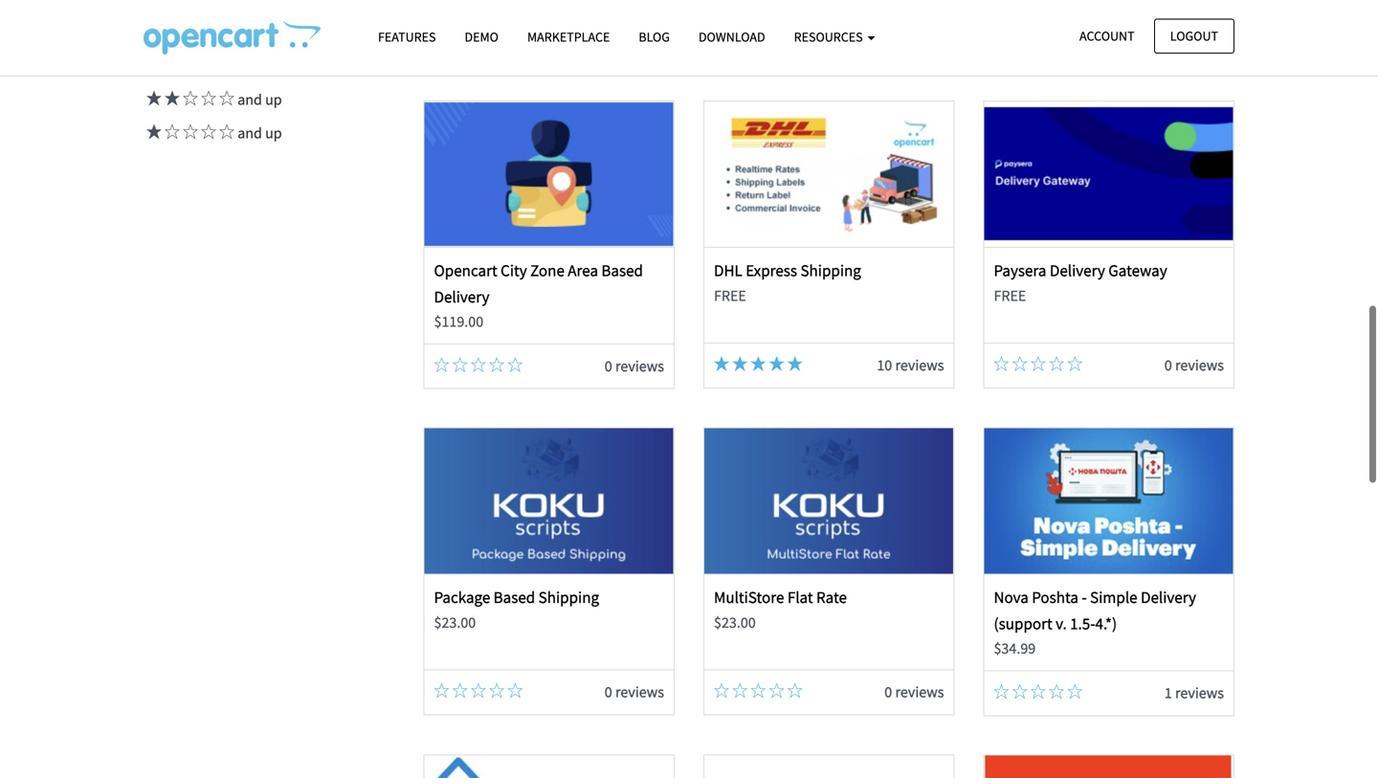 Task type: locate. For each thing, give the bounding box(es) containing it.
marketplace link
[[513, 20, 625, 54]]

4 up from the top
[[265, 123, 282, 143]]

reviews for package based shipping
[[616, 683, 665, 702]]

download
[[699, 28, 766, 45]]

0 horizontal spatial based
[[494, 588, 535, 608]]

$34.99
[[994, 639, 1036, 658]]

$23.00 down multistore
[[714, 613, 756, 632]]

package
[[434, 588, 491, 608]]

package based shipping $23.00
[[434, 588, 599, 632]]

2 horizontal spatial delivery
[[1141, 588, 1197, 608]]

0 horizontal spatial $23.00
[[434, 613, 476, 632]]

area
[[568, 261, 598, 281]]

1 free from the left
[[714, 286, 747, 305]]

10 reviews
[[877, 356, 945, 375]]

and up link
[[144, 23, 282, 42], [144, 56, 282, 76], [144, 90, 282, 109], [144, 123, 282, 143]]

free down dhl in the top right of the page
[[714, 286, 747, 305]]

marketplace
[[528, 28, 610, 45]]

opencart city zone area based delivery image
[[425, 102, 674, 247]]

delivery up $119.00
[[434, 287, 490, 307]]

4 and up link from the top
[[144, 123, 282, 143]]

3 and up from the top
[[235, 90, 282, 109]]

3 and from the top
[[238, 90, 262, 109]]

1 vertical spatial based
[[494, 588, 535, 608]]

0 for paysera delivery gateway
[[1165, 356, 1173, 375]]

0 vertical spatial delivery
[[1050, 261, 1106, 281]]

shipping
[[801, 261, 862, 281], [539, 588, 599, 608]]

1 vertical spatial delivery
[[434, 287, 490, 307]]

10
[[877, 356, 893, 375]]

free inside dhl express shipping free
[[714, 286, 747, 305]]

0 horizontal spatial free
[[714, 286, 747, 305]]

and up
[[235, 23, 282, 42], [235, 56, 282, 76], [235, 90, 282, 109], [235, 123, 282, 143]]

4 and up from the top
[[235, 123, 282, 143]]

dhl express shipping image
[[705, 102, 954, 247]]

up
[[265, 23, 282, 42], [265, 56, 282, 76], [265, 90, 282, 109], [265, 123, 282, 143]]

$23.00
[[434, 613, 476, 632], [714, 613, 756, 632]]

$23.00 down package on the left of the page
[[434, 613, 476, 632]]

2 and up link from the top
[[144, 56, 282, 76]]

shipping inside dhl express shipping free
[[801, 261, 862, 281]]

logout
[[1171, 27, 1219, 45]]

1 and from the top
[[238, 23, 262, 42]]

up for 1st "and up" link from the bottom
[[265, 123, 282, 143]]

rate
[[817, 588, 847, 608]]

free
[[714, 286, 747, 305], [994, 286, 1027, 305]]

multistore flat rate $23.00
[[714, 588, 847, 632]]

1
[[1165, 684, 1173, 703]]

1 $23.00 from the left
[[434, 613, 476, 632]]

opencart city zone area based delivery link
[[434, 261, 643, 307]]

blog
[[639, 28, 670, 45]]

delivery right simple
[[1141, 588, 1197, 608]]

resources
[[794, 28, 866, 45]]

1 horizontal spatial shipping
[[801, 261, 862, 281]]

0 horizontal spatial shipping
[[539, 588, 599, 608]]

0 vertical spatial based
[[602, 261, 643, 281]]

1 horizontal spatial $23.00
[[714, 613, 756, 632]]

4.*)
[[1096, 614, 1118, 634]]

star light image
[[144, 23, 162, 39], [180, 23, 198, 39], [162, 57, 180, 72], [144, 90, 162, 106], [162, 90, 180, 106], [714, 356, 730, 372], [733, 356, 748, 372], [751, 356, 766, 372], [788, 356, 803, 372]]

star light image
[[162, 23, 180, 39], [198, 23, 216, 39], [144, 57, 162, 72], [144, 124, 162, 139], [769, 356, 785, 372]]

0 for package based shipping
[[605, 683, 613, 702]]

-
[[1082, 588, 1087, 608]]

demo link
[[451, 20, 513, 54]]

paysera
[[994, 261, 1047, 281]]

delivery inside nova poshta - simple delivery (support v. 1.5-4.*) $34.99
[[1141, 588, 1197, 608]]

based
[[602, 261, 643, 281], [494, 588, 535, 608]]

1 vertical spatial shipping
[[539, 588, 599, 608]]

free down paysera
[[994, 286, 1027, 305]]

and for 1st "and up" link from the bottom
[[238, 123, 262, 143]]

0 horizontal spatial delivery
[[434, 287, 490, 307]]

star light o image
[[216, 23, 235, 39], [471, 29, 486, 45], [733, 30, 748, 46], [180, 90, 198, 106], [198, 90, 216, 106], [216, 90, 235, 106], [162, 124, 180, 139], [198, 124, 216, 139], [216, 124, 235, 139], [1031, 356, 1046, 372], [1068, 356, 1083, 372], [471, 357, 486, 373], [434, 683, 450, 699], [489, 683, 505, 699], [733, 683, 748, 699], [751, 683, 766, 699], [769, 683, 785, 699], [1013, 684, 1028, 700], [1050, 684, 1065, 700]]

2 vertical spatial delivery
[[1141, 588, 1197, 608]]

reviews
[[616, 29, 665, 48], [1176, 29, 1225, 48], [896, 356, 945, 375], [1176, 356, 1225, 375], [616, 357, 665, 376], [616, 683, 665, 702], [896, 683, 945, 702], [1176, 684, 1225, 703]]

blog link
[[625, 20, 685, 54]]

2 free from the left
[[994, 286, 1027, 305]]

1 horizontal spatial delivery
[[1050, 261, 1106, 281]]

based right area
[[602, 261, 643, 281]]

multistore flat rate image
[[705, 429, 954, 574]]

free inside the paysera delivery gateway free
[[994, 286, 1027, 305]]

opencart
[[434, 261, 498, 281]]

1 horizontal spatial free
[[994, 286, 1027, 305]]

paysera delivery gateway image
[[985, 102, 1234, 247]]

up for 1st "and up" link
[[265, 23, 282, 42]]

star light o image
[[434, 29, 450, 45], [453, 29, 468, 45], [489, 29, 505, 45], [1068, 29, 1083, 45], [714, 30, 730, 46], [751, 30, 766, 46], [788, 30, 803, 46], [180, 124, 198, 139], [994, 356, 1010, 372], [1013, 356, 1028, 372], [1050, 356, 1065, 372], [434, 357, 450, 373], [453, 357, 468, 373], [489, 357, 505, 373], [508, 357, 523, 373], [453, 683, 468, 699], [471, 683, 486, 699], [508, 683, 523, 699], [714, 683, 730, 699], [788, 683, 803, 699], [994, 684, 1010, 700], [1031, 684, 1046, 700], [1068, 684, 1083, 700]]

opencart city zone area based delivery $119.00
[[434, 261, 643, 331]]

paysera delivery gateway free
[[994, 261, 1168, 305]]

4 and from the top
[[238, 123, 262, 143]]

1 up from the top
[[265, 23, 282, 42]]

2 and from the top
[[238, 56, 262, 76]]

based right package on the left of the page
[[494, 588, 535, 608]]

delivery
[[1050, 261, 1106, 281], [434, 287, 490, 307], [1141, 588, 1197, 608]]

0 reviews
[[605, 29, 665, 48], [1165, 29, 1225, 48], [1165, 356, 1225, 375], [605, 357, 665, 376], [605, 683, 665, 702], [885, 683, 945, 702]]

$23.00 inside multistore flat rate $23.00
[[714, 613, 756, 632]]

$23.00 inside package based shipping $23.00
[[434, 613, 476, 632]]

0
[[605, 29, 613, 48], [1165, 29, 1173, 48], [1165, 356, 1173, 375], [605, 357, 613, 376], [605, 683, 613, 702], [885, 683, 893, 702]]

shipping inside package based shipping $23.00
[[539, 588, 599, 608]]

0 vertical spatial shipping
[[801, 261, 862, 281]]

1 reviews
[[1165, 684, 1225, 703]]

2 and up from the top
[[235, 56, 282, 76]]

$23.00 for multistore
[[714, 613, 756, 632]]

and
[[238, 23, 262, 42], [238, 56, 262, 76], [238, 90, 262, 109], [238, 123, 262, 143]]

package based shipping link
[[434, 588, 599, 608]]

account
[[1080, 27, 1135, 45]]

reviews for opencart city zone area based delivery
[[616, 357, 665, 376]]

3 up from the top
[[265, 90, 282, 109]]

1 horizontal spatial based
[[602, 261, 643, 281]]

1 and up from the top
[[235, 23, 282, 42]]

0 reviews for opencart city zone area based delivery
[[605, 357, 665, 376]]

delivery right paysera
[[1050, 261, 1106, 281]]

poshta
[[1032, 588, 1079, 608]]

2 $23.00 from the left
[[714, 613, 756, 632]]



Task type: describe. For each thing, give the bounding box(es) containing it.
and for 1st "and up" link
[[238, 23, 262, 42]]

canada post shipping method image
[[985, 756, 1234, 778]]

features
[[378, 28, 436, 45]]

and for third "and up" link from the top
[[238, 90, 262, 109]]

reviews for nova poshta - simple delivery (support v. 1.5-4.*)
[[1176, 684, 1225, 703]]

$119.00
[[434, 312, 484, 331]]

resources link
[[780, 20, 890, 54]]

free for paysera
[[994, 286, 1027, 305]]

zone
[[531, 261, 565, 281]]

0 reviews for multistore flat rate
[[885, 683, 945, 702]]

0 for opencart city zone area based delivery
[[605, 357, 613, 376]]

shipping for dhl express shipping
[[801, 261, 862, 281]]

and up for third "and up" link from the top
[[235, 90, 282, 109]]

and up for 1st "and up" link from the bottom
[[235, 123, 282, 143]]

and up for 1st "and up" link
[[235, 23, 282, 42]]

0 for multistore flat rate
[[885, 683, 893, 702]]

simple
[[1091, 588, 1138, 608]]

reviews for paysera delivery gateway
[[1176, 356, 1225, 375]]

1.5-
[[1071, 614, 1096, 634]]

nova poshta - simple delivery (support v. 1.5-4.*) image
[[985, 429, 1234, 574]]

nova
[[994, 588, 1029, 608]]

nova poshta - simple delivery (support v. 1.5-4.*) link
[[994, 588, 1197, 634]]

shipping for package based shipping
[[539, 588, 599, 608]]

based inside opencart city zone area based delivery $119.00
[[602, 261, 643, 281]]

$23.00 for package
[[434, 613, 476, 632]]

delivery inside the paysera delivery gateway free
[[1050, 261, 1106, 281]]

3 and up link from the top
[[144, 90, 282, 109]]

logout link
[[1155, 19, 1235, 54]]

0 reviews for paysera delivery gateway
[[1165, 356, 1225, 375]]

based inside package based shipping $23.00
[[494, 588, 535, 608]]

city
[[501, 261, 527, 281]]

demo
[[465, 28, 499, 45]]

(support
[[994, 614, 1053, 634]]

opencart shipping extensions image
[[144, 20, 321, 55]]

multistore flat rate link
[[714, 588, 847, 608]]

flat
[[788, 588, 814, 608]]

up for third "and up" link from the top
[[265, 90, 282, 109]]

dhl
[[714, 261, 743, 281]]

free for dhl
[[714, 286, 747, 305]]

reviews for multistore flat rate
[[896, 683, 945, 702]]

multistore
[[714, 588, 785, 608]]

gateway
[[1109, 261, 1168, 281]]

dhl express shipping free
[[714, 261, 862, 305]]

features link
[[364, 20, 451, 54]]

download link
[[685, 20, 780, 54]]

reviews for dhl express shipping
[[896, 356, 945, 375]]

nova poshta - simple delivery (support v. 1.5-4.*) $34.99
[[994, 588, 1197, 658]]

paysera delivery gateway link
[[994, 261, 1168, 281]]

v.
[[1056, 614, 1067, 634]]

0 reviews for package based shipping
[[605, 683, 665, 702]]

dhl express shipping link
[[714, 261, 862, 281]]

delivery inside opencart city zone area based delivery $119.00
[[434, 287, 490, 307]]

1 and up link from the top
[[144, 23, 282, 42]]

express
[[746, 261, 798, 281]]

account link
[[1064, 19, 1152, 54]]

package based shipping image
[[425, 429, 674, 574]]

интеграция с apiship (40+ служб .. image
[[425, 756, 674, 778]]

2 up from the top
[[265, 56, 282, 76]]



Task type: vqa. For each thing, say whether or not it's contained in the screenshot.


